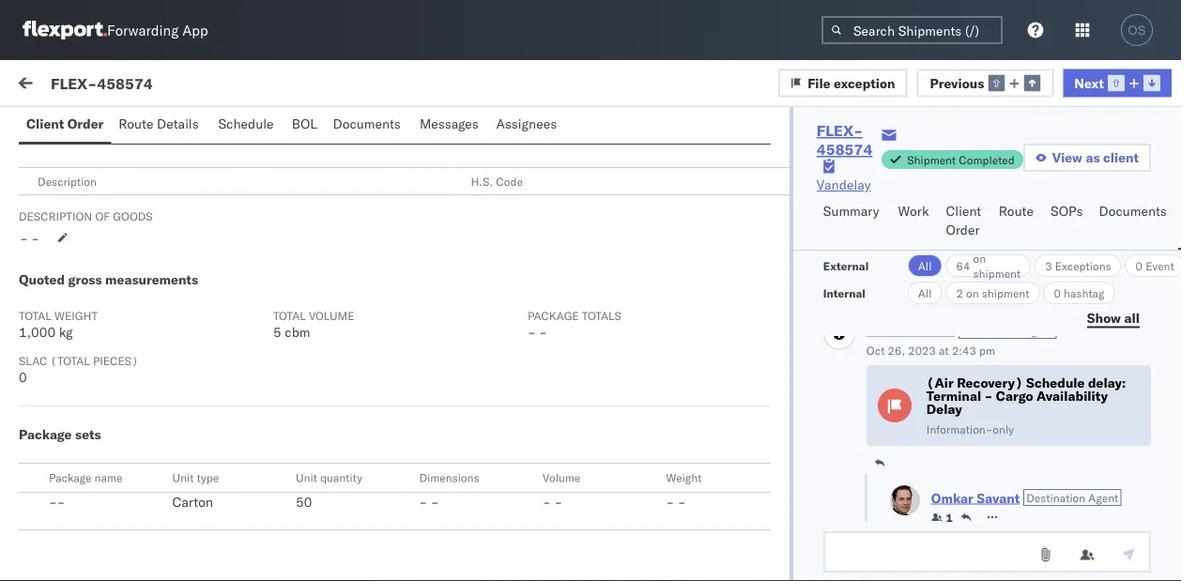 Task type: locate. For each thing, give the bounding box(es) containing it.
3 resize handle column header from the left
[[890, 157, 912, 581]]

0 horizontal spatial delay
[[241, 480, 277, 496]]

1
[[946, 510, 953, 524]]

shipment inside 64 on shipment
[[973, 266, 1021, 280]]

flex- up 64
[[921, 227, 960, 243]]

documents right bol button
[[333, 115, 401, 132]]

unit up "50"
[[296, 471, 317, 485]]

delay inside (air recovery) schedule delay: terminal - cargo availability delay information-only
[[927, 401, 962, 417]]

destination for omkar savant destination agent
[[1026, 491, 1085, 505]]

0 vertical spatial documents button
[[325, 107, 412, 144]]

2 vertical spatial 0
[[19, 369, 27, 385]]

total weight 1,000 kg
[[19, 308, 98, 340]]

0 horizontal spatial client order button
[[19, 107, 111, 144]]

sets
[[75, 426, 101, 443]]

previous
[[930, 74, 984, 91]]

agent
[[1024, 323, 1054, 338], [1088, 491, 1118, 505]]

file exception button
[[778, 69, 907, 97], [778, 69, 907, 97]]

0 horizontal spatial work
[[182, 77, 213, 93]]

omkar savant down carton
[[91, 560, 175, 576]]

2:44
[[495, 462, 523, 479]]

2 we from the top
[[56, 414, 75, 430]]

1 vertical spatial all button
[[908, 282, 942, 304]]

2 horizontal spatial 458574
[[960, 340, 1009, 357]]

package for package sets
[[19, 426, 72, 443]]

1 vertical spatial delay:
[[291, 461, 329, 477]]

package down this
[[19, 426, 72, 443]]

2 (0) from the left
[[175, 119, 200, 136]]

total volume
[[273, 308, 354, 323]]

0 horizontal spatial recovery)
[[160, 461, 226, 477]]

delay
[[927, 401, 962, 417], [241, 480, 277, 496]]

package name
[[49, 471, 122, 485]]

(0) for internal (0)
[[175, 119, 200, 136]]

terminal up information-
[[927, 388, 981, 404]]

internal for internal (0)
[[126, 119, 172, 136]]

schedule down show all button
[[1026, 375, 1085, 391]]

cargo right name
[[126, 480, 163, 496]]

work right related
[[964, 163, 988, 177]]

your
[[154, 395, 180, 412], [145, 414, 171, 430]]

64 on shipment
[[956, 251, 1021, 280]]

omkar up 2023
[[866, 322, 909, 338]]

0 vertical spatial route
[[119, 115, 153, 132]]

documents button right bol
[[325, 107, 412, 144]]

omkar savant button up 1
[[931, 489, 1020, 506]]

1 horizontal spatial delay:
[[1088, 375, 1126, 391]]

oct inside omkar savant destination agent oct 26, 2023 at 2:43 pm
[[866, 343, 885, 357]]

1 horizontal spatial external
[[823, 259, 869, 273]]

message up schedule button
[[228, 77, 283, 93]]

schedule
[[218, 115, 274, 132], [1026, 375, 1085, 391], [229, 461, 288, 477]]

(air right name
[[129, 461, 157, 477]]

flex-
[[51, 73, 97, 92], [817, 121, 863, 140], [921, 227, 960, 243], [921, 340, 960, 357]]

time
[[407, 163, 432, 177]]

2 total from the left
[[273, 308, 306, 323]]

0 vertical spatial on
[[973, 251, 986, 265]]

458574
[[97, 73, 153, 92], [817, 140, 873, 159], [960, 340, 1009, 357]]

0 horizontal spatial destination
[[962, 323, 1021, 338]]

o s left "sets"
[[62, 431, 75, 442]]

recovery) down the pm
[[957, 375, 1023, 391]]

flexport. image
[[23, 21, 107, 39]]

458574 right at
[[960, 340, 1009, 357]]

description
[[38, 174, 97, 188], [19, 209, 92, 223]]

0 vertical spatial order
[[67, 115, 104, 132]]

o s left of at the left of page
[[62, 204, 75, 216]]

my work
[[19, 72, 102, 98]]

exception: for exception:
[[60, 235, 126, 251]]

(air down at
[[927, 375, 954, 391]]

1 horizontal spatial documents button
[[1091, 194, 1178, 250]]

s
[[69, 204, 75, 216], [69, 431, 75, 442]]

availability inside exception: (air recovery) schedule delay: terminal - cargo availability delay
[[166, 480, 238, 496]]

- -
[[20, 230, 39, 246], [419, 494, 439, 510], [543, 494, 562, 510], [666, 494, 686, 510]]

1 we from the top
[[56, 339, 75, 355]]

your right impact
[[154, 395, 180, 412]]

possible.
[[56, 452, 110, 468]]

related
[[922, 163, 961, 177]]

1 vertical spatial agent
[[1088, 491, 1118, 505]]

0 horizontal spatial work
[[54, 72, 102, 98]]

exception: down with
[[60, 461, 126, 477]]

1 vertical spatial o
[[62, 431, 69, 442]]

s left "sets"
[[69, 431, 75, 442]]

(air inside (air recovery) schedule delay: terminal - cargo availability delay information-only
[[927, 375, 954, 391]]

all left 2
[[918, 286, 932, 300]]

flex- 2271801
[[921, 227, 1017, 243]]

1 o from the top
[[62, 204, 69, 216]]

unit type
[[172, 471, 219, 485]]

availability down show
[[1036, 388, 1108, 404]]

gross
[[68, 271, 102, 288]]

0 horizontal spatial cargo
[[126, 480, 163, 496]]

1 vertical spatial s
[[69, 431, 75, 442]]

o left "sets"
[[62, 431, 69, 442]]

schedule left list
[[218, 115, 274, 132]]

1 vertical spatial shipment
[[982, 286, 1029, 300]]

on for 64
[[973, 251, 986, 265]]

1 vertical spatial destination
[[1026, 491, 1085, 505]]

0 vertical spatial recovery)
[[957, 375, 1023, 391]]

o left of at the left of page
[[62, 204, 69, 216]]

0 horizontal spatial agent
[[1024, 323, 1054, 338]]

0 vertical spatial exception:
[[60, 235, 126, 251]]

description up the description of goods
[[38, 174, 97, 188]]

1 all from the top
[[918, 259, 932, 273]]

your down impact
[[145, 414, 171, 430]]

message down product overview
[[58, 163, 103, 177]]

savant down "measurements"
[[134, 307, 175, 323]]

external (0)
[[30, 119, 107, 136]]

458574 up vandelay
[[817, 140, 873, 159]]

0 vertical spatial client
[[26, 115, 64, 132]]

1 vertical spatial description
[[19, 209, 92, 223]]

delay: down show all button
[[1088, 375, 1126, 391]]

0 vertical spatial cargo
[[996, 388, 1033, 404]]

0 horizontal spatial documents button
[[325, 107, 412, 144]]

1 horizontal spatial total
[[273, 308, 306, 323]]

internal for internal
[[823, 286, 866, 300]]

1 vertical spatial (air
[[129, 461, 157, 477]]

resize handle column header right totals
[[632, 157, 655, 581]]

1 vertical spatial flex- 458574
[[921, 340, 1009, 357]]

1 vertical spatial recovery)
[[160, 461, 226, 477]]

message inside button
[[228, 77, 283, 93]]

oct left the 2023,
[[406, 462, 427, 479]]

unit left type
[[172, 471, 194, 485]]

route for route details
[[119, 115, 153, 132]]

shipment
[[907, 153, 956, 167]]

are
[[79, 339, 97, 355]]

0 vertical spatial 0
[[1136, 259, 1143, 273]]

omkar savant up "measurements"
[[91, 202, 175, 219]]

total for total weight 1,000 kg
[[19, 308, 51, 323]]

1 horizontal spatial documents
[[1099, 203, 1167, 219]]

we
[[56, 339, 75, 355], [56, 414, 75, 430]]

26, left the 2023,
[[431, 462, 451, 479]]

0 horizontal spatial flex- 458574
[[817, 121, 873, 159]]

we up has
[[56, 339, 75, 355]]

internal inside button
[[126, 119, 172, 136]]

0 horizontal spatial internal
[[126, 119, 172, 136]]

0 vertical spatial (air
[[927, 375, 954, 391]]

exception:
[[60, 235, 126, 251], [60, 461, 126, 477]]

all for 64
[[918, 259, 932, 273]]

0 event
[[1136, 259, 1174, 273]]

internal (0)
[[126, 119, 200, 136]]

flex- 458574
[[817, 121, 873, 159], [921, 340, 1009, 357]]

destination for omkar savant destination agent oct 26, 2023 at 2:43 pm
[[962, 323, 1021, 338]]

message for the message button
[[228, 77, 283, 93]]

resize handle column header
[[375, 157, 397, 581], [632, 157, 655, 581], [890, 157, 912, 581], [1147, 157, 1170, 581]]

1 horizontal spatial agent
[[1088, 491, 1118, 505]]

documents down client
[[1099, 203, 1167, 219]]

1 omkar savant from the top
[[91, 202, 175, 219]]

1 vertical spatial all
[[918, 286, 932, 300]]

client down my
[[26, 115, 64, 132]]

0 vertical spatial oct
[[866, 343, 885, 357]]

1 horizontal spatial 0
[[1054, 286, 1061, 300]]

terminal down "possible." on the left bottom of page
[[56, 480, 111, 496]]

(0)
[[83, 119, 107, 136], [175, 119, 200, 136]]

resize handle column header for category
[[890, 157, 912, 581]]

None text field
[[823, 531, 1151, 573]]

schedule down and
[[229, 461, 288, 477]]

0 left event on the right of page
[[1136, 259, 1143, 273]]

goods
[[113, 209, 153, 223]]

oct left 2023
[[866, 343, 885, 357]]

1 horizontal spatial flex- 458574
[[921, 340, 1009, 357]]

shipment up "2 on shipment"
[[973, 266, 1021, 280]]

(0) for external (0)
[[83, 119, 107, 136]]

omkar savant button up 2023
[[866, 322, 955, 338]]

all
[[918, 259, 932, 273], [918, 286, 932, 300]]

2 exception: from the top
[[60, 461, 126, 477]]

1 (0) from the left
[[83, 119, 107, 136]]

1 o s from the top
[[62, 204, 75, 216]]

2 vertical spatial schedule
[[229, 461, 288, 477]]

total inside total weight 1,000 kg
[[19, 308, 51, 323]]

delay: up "50"
[[291, 461, 329, 477]]

0 for 0 event
[[1136, 259, 1143, 273]]

delay left "50"
[[241, 480, 277, 496]]

1 all button from the top
[[908, 254, 942, 277]]

1 unit from the left
[[172, 471, 194, 485]]

oct
[[866, 343, 885, 357], [406, 462, 427, 479]]

omkar up we are notifying
[[91, 307, 131, 323]]

delay up information-
[[927, 401, 962, 417]]

0 vertical spatial shipment
[[973, 266, 1021, 280]]

package down "possible." on the left bottom of page
[[49, 471, 91, 485]]

1 horizontal spatial order
[[946, 222, 980, 238]]

schedule inside (air recovery) schedule delay: terminal - cargo availability delay information-only
[[1026, 375, 1085, 391]]

documents button up 0 event
[[1091, 194, 1178, 250]]

work up external (0)
[[54, 72, 102, 98]]

0 vertical spatial all
[[918, 259, 932, 273]]

show
[[1087, 309, 1121, 326]]

quantity
[[320, 471, 362, 485]]

0 vertical spatial description
[[38, 174, 97, 188]]

recovery) inside exception: (air recovery) schedule delay: terminal - cargo availability delay
[[160, 461, 226, 477]]

1 horizontal spatial internal
[[823, 286, 866, 300]]

on for 2
[[966, 286, 979, 300]]

order up 64
[[946, 222, 980, 238]]

1 vertical spatial terminal
[[56, 480, 111, 496]]

route button
[[991, 194, 1043, 250]]

0 vertical spatial work
[[182, 77, 213, 93]]

26, left 2023
[[888, 343, 905, 357]]

omkar savant destination agent oct 26, 2023 at 2:43 pm
[[866, 322, 1054, 357]]

external inside button
[[30, 119, 79, 136]]

1 horizontal spatial (air
[[927, 375, 954, 391]]

exception: (air recovery) schedule delay: terminal - cargo availability delay
[[56, 461, 329, 496]]

total
[[19, 308, 51, 323], [273, 308, 306, 323]]

total up "cbm"
[[273, 308, 306, 323]]

related work item/shipment
[[922, 163, 1068, 177]]

agent for omkar savant destination agent
[[1088, 491, 1118, 505]]

on inside 64 on shipment
[[973, 251, 986, 265]]

destination inside omkar savant destination agent oct 26, 2023 at 2:43 pm
[[962, 323, 1021, 338]]

external for external
[[823, 259, 869, 273]]

at
[[939, 343, 949, 357]]

0 horizontal spatial total
[[19, 308, 51, 323]]

1 horizontal spatial terminal
[[927, 388, 981, 404]]

os button
[[1115, 8, 1159, 52]]

messages button
[[412, 107, 489, 144]]

order down flex-458574
[[67, 115, 104, 132]]

0 horizontal spatial external
[[30, 119, 79, 136]]

agent inside omkar savant destination agent
[[1088, 491, 1118, 505]]

vandelay
[[817, 177, 871, 193]]

view
[[1052, 149, 1082, 166]]

all button left 2
[[908, 282, 942, 304]]

1 horizontal spatial oct
[[866, 343, 885, 357]]

26,
[[888, 343, 905, 357], [431, 462, 451, 479]]

0 horizontal spatial oct
[[406, 462, 427, 479]]

message left list
[[218, 119, 273, 136]]

category
[[664, 163, 710, 177]]

1 vertical spatial message
[[218, 119, 273, 136]]

0 vertical spatial your
[[154, 395, 180, 412]]

h.s. code
[[471, 174, 523, 188]]

0 vertical spatial work
[[54, 72, 102, 98]]

and
[[264, 414, 286, 430]]

total up 1,000
[[19, 308, 51, 323]]

hashtag
[[1064, 286, 1104, 300]]

flex- right my
[[51, 73, 97, 92]]

shipment for 64 on shipment
[[973, 266, 1021, 280]]

omkar savant
[[91, 202, 175, 219], [91, 307, 175, 323], [91, 429, 175, 445], [91, 560, 175, 576]]

external for external (0)
[[30, 119, 79, 136]]

resize handle column header for related work item/shipment
[[1147, 157, 1170, 581]]

availability down understanding
[[166, 480, 238, 496]]

0 left hashtag
[[1054, 286, 1061, 300]]

volume
[[543, 471, 580, 485]]

1 resize handle column header from the left
[[375, 157, 397, 581]]

omkar savant up notifying
[[91, 307, 175, 323]]

date.
[[331, 395, 361, 412]]

client
[[26, 115, 64, 132], [946, 203, 981, 219]]

we up you
[[56, 414, 75, 430]]

0 horizontal spatial 26,
[[431, 462, 451, 479]]

schedule inside exception: (air recovery) schedule delay: terminal - cargo availability delay
[[229, 461, 288, 477]]

work
[[182, 77, 213, 93], [898, 203, 929, 219]]

omkar down name
[[91, 560, 131, 576]]

all button for 64
[[908, 254, 942, 277]]

- - up quoted
[[20, 230, 39, 246]]

s left of at the left of page
[[69, 204, 75, 216]]

work down related
[[898, 203, 929, 219]]

0 horizontal spatial (0)
[[83, 119, 107, 136]]

exception: inside exception: (air recovery) schedule delay: terminal - cargo availability delay
[[60, 461, 126, 477]]

omkar inside omkar savant destination agent oct 26, 2023 at 2:43 pm
[[866, 322, 909, 338]]

os
[[1128, 23, 1146, 37]]

1 vertical spatial external
[[823, 259, 869, 273]]

2 vertical spatial omkar savant button
[[11, 532, 1170, 581]]

h.s.
[[471, 174, 493, 188]]

resize handle column header for message
[[375, 157, 397, 581]]

1 exception: from the top
[[60, 235, 126, 251]]

2 horizontal spatial 0
[[1136, 259, 1143, 273]]

1 vertical spatial route
[[999, 203, 1034, 219]]

message for message list
[[218, 119, 273, 136]]

2 unit from the left
[[296, 471, 317, 485]]

package left totals
[[528, 308, 579, 323]]

omkar savant down impact
[[91, 429, 175, 445]]

0 vertical spatial internal
[[126, 119, 172, 136]]

client up 'flex- 2271801'
[[946, 203, 981, 219]]

on
[[973, 251, 986, 265], [966, 286, 979, 300]]

description for description
[[38, 174, 97, 188]]

- inside (air recovery) schedule delay: terminal - cargo availability delay information-only
[[985, 388, 993, 404]]

package inside package totals - -
[[528, 308, 579, 323]]

0 vertical spatial external
[[30, 119, 79, 136]]

has
[[56, 358, 78, 374]]

1 total from the left
[[19, 308, 51, 323]]

all left 64
[[918, 259, 932, 273]]

next button
[[1063, 69, 1172, 97]]

savant up at
[[912, 322, 955, 338]]

exception: down the description of goods
[[60, 235, 126, 251]]

0 horizontal spatial (air
[[129, 461, 157, 477]]

0 vertical spatial package
[[528, 308, 579, 323]]

458574 up route details
[[97, 73, 153, 92]]

2 all button from the top
[[908, 282, 942, 304]]

1 horizontal spatial route
[[999, 203, 1034, 219]]

0 vertical spatial documents
[[333, 115, 401, 132]]

1 horizontal spatial cargo
[[996, 388, 1033, 404]]

0 down slac
[[19, 369, 27, 385]]

0 horizontal spatial client
[[26, 115, 64, 132]]

destination inside omkar savant destination agent
[[1026, 491, 1085, 505]]

2 resize handle column header from the left
[[632, 157, 655, 581]]

Search Shipments (/) text field
[[822, 16, 1003, 44]]

unit quantity
[[296, 471, 362, 485]]

0 vertical spatial delay
[[927, 401, 962, 417]]

resize handle column header right date.
[[375, 157, 397, 581]]

on right 64
[[973, 251, 986, 265]]

route inside button
[[999, 203, 1034, 219]]

final
[[251, 395, 278, 412]]

external down my work
[[30, 119, 79, 136]]

1 horizontal spatial destination
[[1026, 491, 1085, 505]]

cargo inside exception: (air recovery) schedule delay: terminal - cargo availability delay
[[126, 480, 163, 496]]

description left of at the left of page
[[19, 209, 92, 223]]

1 vertical spatial cargo
[[126, 480, 163, 496]]

1 vertical spatial 0
[[1054, 286, 1061, 300]]

flex- 458574 link
[[817, 121, 882, 159]]

work right import
[[182, 77, 213, 93]]

0 vertical spatial 458574
[[97, 73, 153, 92]]

1 horizontal spatial recovery)
[[957, 375, 1023, 391]]

0 horizontal spatial unit
[[172, 471, 194, 485]]

external down summary button in the top right of the page
[[823, 259, 869, 273]]

1 horizontal spatial unit
[[296, 471, 317, 485]]

as
[[1086, 149, 1100, 166]]

appreciate
[[79, 414, 142, 430]]

1 vertical spatial o s
[[62, 431, 75, 442]]

documents button
[[325, 107, 412, 144], [1091, 194, 1178, 250]]

order
[[67, 115, 104, 132], [946, 222, 980, 238]]

weight
[[666, 471, 702, 485]]

1 s from the top
[[69, 204, 75, 216]]

all button left 64
[[908, 254, 942, 277]]

0
[[1136, 259, 1143, 273], [1054, 286, 1061, 300], [19, 369, 27, 385]]

on right 2
[[966, 286, 979, 300]]

cargo inside (air recovery) schedule delay: terminal - cargo availability delay information-only
[[996, 388, 1033, 404]]

savant down carton
[[134, 560, 175, 576]]

pieces)
[[93, 353, 138, 368]]

message inside button
[[218, 119, 273, 136]]

cargo up 'only'
[[996, 388, 1033, 404]]

2 s from the top
[[69, 431, 75, 442]]

route inside button
[[119, 115, 153, 132]]

recovery) up carton
[[160, 461, 226, 477]]

1 vertical spatial client order button
[[938, 194, 991, 250]]

0 vertical spatial destination
[[962, 323, 1021, 338]]

2 all from the top
[[918, 286, 932, 300]]

0 vertical spatial terminal
[[927, 388, 981, 404]]

0 horizontal spatial 0
[[19, 369, 27, 385]]

0 vertical spatial s
[[69, 204, 75, 216]]

4 resize handle column header from the left
[[1147, 157, 1170, 581]]

route
[[119, 115, 153, 132], [999, 203, 1034, 219]]

1 vertical spatial exception:
[[60, 461, 126, 477]]

package sets
[[19, 426, 101, 443]]

1 vertical spatial 458574
[[817, 140, 873, 159]]

agent inside omkar savant destination agent oct 26, 2023 at 2:43 pm
[[1024, 323, 1054, 338]]

will
[[290, 414, 310, 430]]



Task type: vqa. For each thing, say whether or not it's contained in the screenshot.
FORWARDING APP link
yes



Task type: describe. For each thing, give the bounding box(es) containing it.
package for package totals - -
[[528, 308, 579, 323]]

view as client button
[[1023, 144, 1151, 172]]

26, inside omkar savant destination agent oct 26, 2023 at 2:43 pm
[[888, 343, 905, 357]]

2 o from the top
[[62, 431, 69, 442]]

description for description of goods
[[19, 209, 92, 223]]

3 omkar savant from the top
[[91, 429, 175, 445]]

quoted gross measurements
[[19, 271, 198, 288]]

item/shipment
[[991, 163, 1068, 177]]

2 o s from the top
[[62, 431, 75, 442]]

carton
[[172, 494, 213, 510]]

delay: inside exception: (air recovery) schedule delay: terminal - cargo availability delay
[[291, 461, 329, 477]]

omkar up "possible." on the left bottom of page
[[91, 429, 131, 445]]

--
[[49, 494, 65, 510]]

1 vertical spatial oct
[[406, 462, 427, 479]]

- inside exception: (air recovery) schedule delay: terminal - cargo availability delay
[[114, 480, 123, 496]]

1 vertical spatial your
[[145, 414, 171, 430]]

terminal inside (air recovery) schedule delay: terminal - cargo availability delay information-only
[[927, 388, 981, 404]]

5
[[273, 324, 281, 340]]

shipment completed
[[907, 153, 1015, 167]]

savant down impact
[[134, 429, 175, 445]]

0 horizontal spatial 458574
[[97, 73, 153, 92]]

2 omkar savant from the top
[[91, 307, 175, 323]]

1 horizontal spatial work
[[898, 203, 929, 219]]

measurements
[[105, 271, 198, 288]]

details
[[157, 115, 199, 132]]

1 vertical spatial omkar savant button
[[931, 489, 1020, 506]]

code
[[496, 174, 523, 188]]

availability inside (air recovery) schedule delay: terminal - cargo availability delay information-only
[[1036, 388, 1108, 404]]

import
[[139, 77, 179, 93]]

- - down the volume on the left bottom of the page
[[543, 494, 562, 510]]

0 inside slac (total pieces) 0
[[19, 369, 27, 385]]

import work
[[139, 77, 213, 93]]

takes
[[92, 376, 125, 393]]

volume
[[309, 308, 354, 323]]

1 horizontal spatial 458574
[[817, 140, 873, 159]]

1 vertical spatial client
[[946, 203, 981, 219]]

omkar up 1
[[931, 489, 973, 506]]

delay: inside (air recovery) schedule delay: terminal - cargo availability delay information-only
[[1088, 375, 1126, 391]]

recovery) inside (air recovery) schedule delay: terminal - cargo availability delay information-only
[[957, 375, 1023, 391]]

pm
[[527, 462, 546, 479]]

3
[[1045, 259, 1052, 273]]

import work button
[[132, 60, 220, 111]]

only
[[993, 422, 1014, 436]]

1,000
[[19, 324, 55, 340]]

terminal inside exception: (air recovery) schedule delay: terminal - cargo availability delay
[[56, 480, 111, 496]]

forwarding app
[[107, 21, 208, 39]]

route for route
[[999, 203, 1034, 219]]

order inside client order
[[946, 222, 980, 238]]

assignees button
[[489, 107, 568, 144]]

kg
[[59, 324, 73, 340]]

documents for the bottom documents button
[[1099, 203, 1167, 219]]

flex- left the pm
[[921, 340, 960, 357]]

unit for unit type
[[172, 471, 194, 485]]

app
[[182, 21, 208, 39]]

unit for unit quantity
[[296, 471, 317, 485]]

summary button
[[816, 194, 891, 250]]

package for package name
[[49, 471, 91, 485]]

schedule inside button
[[218, 115, 274, 132]]

1 vertical spatial 26,
[[431, 462, 451, 479]]

view as client
[[1052, 149, 1139, 166]]

previous button
[[917, 69, 1054, 97]]

file exception
[[808, 74, 895, 91]]

type
[[197, 471, 219, 485]]

oct 26, 2023, 2:44 pm pdt
[[406, 462, 574, 479]]

bol button
[[284, 107, 325, 144]]

0 hashtag
[[1054, 286, 1104, 300]]

sops
[[1051, 203, 1083, 219]]

file
[[808, 74, 831, 91]]

information-
[[927, 422, 993, 436]]

shipment's
[[183, 395, 248, 412]]

event
[[1146, 259, 1174, 273]]

savant inside omkar savant destination agent oct 26, 2023 at 2:43 pm
[[912, 322, 955, 338]]

internal (0) button
[[118, 111, 211, 147]]

2271801
[[960, 227, 1017, 243]]

you
[[56, 433, 77, 449]]

2023
[[908, 343, 936, 357]]

4 omkar savant from the top
[[91, 560, 175, 576]]

2023,
[[454, 462, 491, 479]]

bol
[[292, 115, 317, 132]]

name
[[94, 471, 122, 485]]

package totals - -
[[528, 308, 621, 340]]

of
[[95, 209, 110, 223]]

we inside the shipment, k has been delayed. takes this may impact your shipment's final delivery date. we appreciate your understanding and will update you with possible.
[[56, 414, 75, 430]]

agent for omkar savant destination agent oct 26, 2023 at 2:43 pm
[[1024, 323, 1054, 338]]

shipment, k has been delayed. takes this may impact your shipment's final delivery date. we appreciate your understanding and will update you with possible.
[[56, 339, 361, 468]]

work for related
[[964, 163, 988, 177]]

- - down dimensions
[[419, 494, 439, 510]]

k
[[301, 339, 309, 355]]

schedule button
[[211, 107, 284, 144]]

shipment for 2 on shipment
[[982, 286, 1029, 300]]

work button
[[891, 194, 938, 250]]

documents for the topmost documents button
[[333, 115, 401, 132]]

resize handle column header for time
[[632, 157, 655, 581]]

1 vertical spatial client order
[[946, 203, 981, 238]]

total for total volume
[[273, 308, 306, 323]]

flex- down file exception
[[817, 121, 863, 140]]

2 vertical spatial message
[[58, 163, 103, 177]]

message button
[[220, 60, 315, 111]]

message list button
[[211, 111, 307, 147]]

(air recovery) schedule delay: terminal - cargo availability delay information-only
[[927, 375, 1126, 436]]

messages
[[420, 115, 479, 132]]

1 horizontal spatial client order button
[[938, 194, 991, 250]]

summary
[[823, 203, 879, 219]]

pm
[[979, 343, 995, 357]]

savant right of at the left of page
[[134, 202, 175, 219]]

savant inside button
[[134, 560, 175, 576]]

2
[[956, 286, 963, 300]]

totals
[[582, 308, 621, 323]]

route details
[[119, 115, 199, 132]]

delivery
[[281, 395, 327, 412]]

list
[[276, 119, 300, 136]]

flex-458574
[[51, 73, 153, 92]]

all for 2
[[918, 286, 932, 300]]

0 for 0 hashtag
[[1054, 286, 1061, 300]]

been
[[81, 358, 110, 374]]

50
[[296, 494, 312, 510]]

all
[[1124, 309, 1140, 326]]

show all button
[[1076, 304, 1151, 332]]

overview
[[72, 131, 128, 147]]

savant down 'only'
[[977, 489, 1020, 506]]

may
[[82, 395, 107, 412]]

work for my
[[54, 72, 102, 98]]

all button for 2
[[908, 282, 942, 304]]

0 horizontal spatial order
[[67, 115, 104, 132]]

route details button
[[111, 107, 211, 144]]

2 vertical spatial 458574
[[960, 340, 1009, 357]]

(total
[[50, 353, 90, 368]]

64
[[956, 259, 970, 273]]

quoted
[[19, 271, 65, 288]]

exception: for exception: (air recovery) schedule delay: terminal - cargo availability delay
[[60, 461, 126, 477]]

0 vertical spatial omkar savant button
[[866, 322, 955, 338]]

2:43
[[952, 343, 976, 357]]

cbm
[[285, 324, 310, 340]]

weight
[[54, 308, 98, 323]]

1 vertical spatial documents button
[[1091, 194, 1178, 250]]

omkar up the quoted gross measurements
[[91, 202, 131, 219]]

omkar savant destination agent
[[931, 489, 1118, 506]]

0 horizontal spatial client order
[[26, 115, 104, 132]]

(air inside exception: (air recovery) schedule delay: terminal - cargo availability delay
[[129, 461, 157, 477]]

dimensions
[[419, 471, 479, 485]]

notifying
[[101, 339, 153, 355]]

1 button
[[931, 510, 953, 525]]

with
[[81, 433, 106, 449]]

delay inside exception: (air recovery) schedule delay: terminal - cargo availability delay
[[241, 480, 277, 496]]

- - down weight
[[666, 494, 686, 510]]



